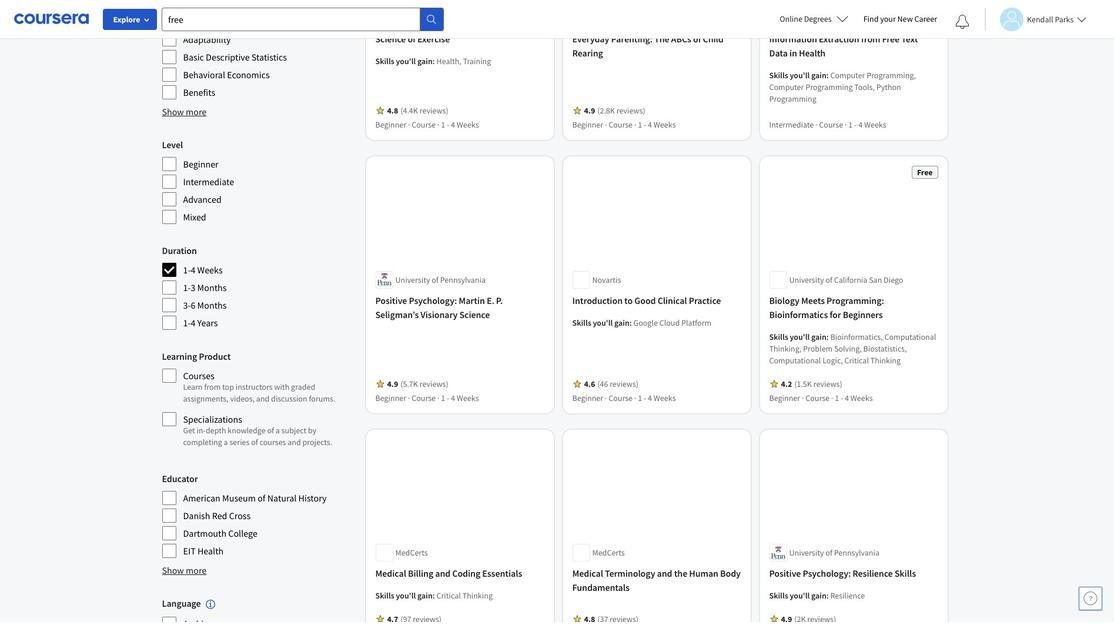 Task type: describe. For each thing, give the bounding box(es) containing it.
language
[[162, 598, 201, 609]]

resilience inside positive psychology: resilience skills link
[[853, 568, 893, 579]]

What do you want to learn? text field
[[162, 7, 421, 31]]

- for 4.9 (5.7k reviews)
[[447, 393, 449, 403]]

help center image
[[1084, 592, 1098, 606]]

problem
[[803, 343, 833, 354]]

parks
[[1055, 14, 1074, 24]]

4.9 (2.8k reviews)
[[584, 106, 646, 116]]

: for medical billing and coding essentials
[[433, 591, 435, 601]]

4.8 (4.4k reviews)
[[387, 106, 449, 116]]

text
[[902, 33, 918, 45]]

economics
[[227, 69, 270, 81]]

positive for positive psychology: resilience skills
[[770, 568, 801, 579]]

course for 4.2 (1.5k reviews)
[[806, 393, 830, 403]]

essentials
[[482, 568, 522, 579]]

years
[[197, 317, 218, 329]]

(5.7k
[[401, 379, 418, 389]]

course for 4.8 (4.4k reviews)
[[412, 120, 436, 130]]

level
[[162, 139, 183, 151]]

the
[[655, 33, 670, 45]]

4.8
[[387, 106, 398, 116]]

medical billing and coding essentials
[[376, 568, 522, 579]]

show more for eit health
[[162, 565, 207, 576]]

of inside everyday parenting: the abcs of child rearing
[[693, 33, 701, 45]]

and inside 'learn from top instructors with graded assignments, videos, and discussion forums.'
[[256, 393, 270, 404]]

intermediate for intermediate
[[183, 176, 234, 188]]

university of california san diego
[[790, 275, 904, 285]]

psychology: for resilience
[[803, 568, 851, 579]]

courses
[[260, 437, 286, 448]]

extraction
[[819, 33, 860, 45]]

of inside 'educator' 'group'
[[258, 492, 266, 504]]

advanced
[[183, 193, 222, 205]]

course down computer programming, computer programming tools, python programming at right top
[[819, 120, 843, 130]]

science of exercise link
[[376, 32, 544, 46]]

eit health
[[183, 545, 224, 557]]

science inside positive psychology: martin e. p. seligman's visionary science
[[460, 309, 490, 320]]

university of pennsylvania for martin
[[396, 275, 486, 285]]

1 horizontal spatial computer
[[831, 70, 865, 81]]

positive psychology: martin e. p. seligman's visionary science link
[[376, 293, 544, 322]]

danish red cross
[[183, 510, 251, 522]]

weeks for 4.9 (5.7k reviews)
[[457, 393, 479, 403]]

find your new career link
[[858, 12, 943, 26]]

danish
[[183, 510, 210, 522]]

videos,
[[230, 393, 255, 404]]

university of michigan
[[790, 13, 865, 24]]

platform
[[682, 318, 712, 328]]

learning product group
[[162, 349, 354, 453]]

online
[[780, 14, 803, 24]]

colorado
[[440, 13, 472, 24]]

instructors
[[236, 382, 273, 392]]

4.6
[[584, 379, 595, 389]]

online degrees button
[[771, 6, 858, 32]]

information
[[770, 33, 817, 45]]

university for science of exercise
[[396, 13, 430, 24]]

p.
[[496, 295, 503, 306]]

practice
[[689, 295, 721, 306]]

martin
[[459, 295, 485, 306]]

and right billing at the bottom left
[[435, 568, 451, 579]]

health,
[[437, 56, 462, 67]]

programming,
[[867, 70, 916, 81]]

reviews) right (5.7k
[[420, 379, 449, 389]]

1 vertical spatial programming
[[770, 94, 817, 104]]

1 horizontal spatial a
[[276, 425, 280, 436]]

you'll for medical billing and coding essentials
[[396, 591, 416, 601]]

4.9 (5.7k reviews)
[[387, 379, 449, 389]]

exercise
[[418, 33, 450, 45]]

gain for introduction to good clinical practice
[[615, 318, 630, 328]]

courses
[[183, 370, 215, 382]]

positive psychology: resilience skills
[[770, 568, 916, 579]]

3-6 months
[[183, 299, 227, 311]]

you'll up thinking,
[[790, 332, 810, 342]]

statistics
[[252, 51, 287, 63]]

graded
[[291, 382, 315, 392]]

gain for positive psychology: resilience skills
[[812, 591, 827, 601]]

tools,
[[855, 82, 875, 93]]

1 for 4.8 (4.4k reviews)
[[441, 120, 445, 130]]

online degrees
[[780, 14, 832, 24]]

google
[[634, 318, 658, 328]]

1 for 4.9 (5.7k reviews)
[[441, 393, 445, 403]]

level group
[[162, 138, 354, 225]]

beginner · course · 1 - 4 weeks for biology
[[770, 393, 873, 403]]

university for information extraction from free text data in health
[[790, 13, 824, 24]]

you'll for positive psychology: resilience skills
[[790, 591, 810, 601]]

language group
[[162, 596, 354, 622]]

0 horizontal spatial a
[[224, 437, 228, 448]]

show more button for eit health
[[162, 563, 207, 578]]

boulder
[[474, 13, 501, 24]]

show more for benefits
[[162, 106, 207, 118]]

find
[[864, 14, 879, 24]]

skills group
[[162, 13, 354, 100]]

reviews) for biology
[[814, 379, 843, 389]]

michigan
[[834, 13, 865, 24]]

museum
[[222, 492, 256, 504]]

: for introduction to good clinical practice
[[630, 318, 632, 328]]

gain for medical billing and coding essentials
[[418, 591, 433, 601]]

bioinformatics, computational thinking, problem solving, biostatistics, computational logic, critical thinking
[[770, 332, 937, 366]]

weeks for 4.8 (4.4k reviews)
[[457, 120, 479, 130]]

everyday parenting: the abcs of child rearing link
[[573, 32, 741, 60]]

adaptability
[[183, 34, 231, 45]]

0 vertical spatial programming
[[806, 82, 853, 93]]

4.6 (46 reviews)
[[584, 379, 639, 389]]

1- for 1-3 months
[[183, 282, 191, 293]]

: up problem at the right bottom of the page
[[827, 332, 829, 342]]

4.9 for positive psychology: martin e. p. seligman's visionary science
[[387, 379, 398, 389]]

beginner · course · 1 - 4 weeks down 4.9 (5.7k reviews) at left
[[376, 393, 479, 403]]

learn from top instructors with graded assignments, videos, and discussion forums.
[[183, 382, 335, 404]]

skills you'll gain : for biology
[[770, 332, 831, 342]]

4.2
[[781, 379, 792, 389]]

and inside get in-depth knowledge of a subject by completing a series of courses and projects.
[[288, 437, 301, 448]]

science of exercise
[[376, 33, 450, 45]]

benefits
[[183, 86, 215, 98]]

pennsylvania for martin
[[440, 275, 486, 285]]

computer programming, computer programming tools, python programming
[[770, 70, 916, 104]]

depth
[[206, 425, 226, 436]]

american museum of natural history
[[183, 492, 327, 504]]

of up exercise at the left of the page
[[432, 13, 439, 24]]

skills you'll gain : critical thinking
[[376, 591, 493, 601]]

completing
[[183, 437, 222, 448]]

information extraction from free text data in health link
[[770, 32, 938, 60]]

beginner · course · 1 - 4 weeks for science
[[376, 120, 479, 130]]

behavioral economics
[[183, 69, 270, 81]]

educator group
[[162, 472, 354, 559]]

college
[[228, 528, 258, 539]]

placeholder image for essentials
[[371, 435, 549, 580]]

biostatistics,
[[864, 343, 907, 354]]

intermediate · course · 1 - 4 weeks
[[770, 120, 887, 130]]

1 for 4.2 (1.5k reviews)
[[835, 393, 839, 403]]

health inside information extraction from free text data in health
[[799, 47, 826, 59]]

from inside information extraction from free text data in health
[[861, 33, 881, 45]]

course for 4.6 (46 reviews)
[[609, 393, 633, 403]]

1 for 4.6 (46 reviews)
[[638, 393, 642, 403]]

learning
[[162, 351, 197, 362]]

of up positive psychology: resilience skills
[[826, 548, 833, 558]]

descriptive
[[206, 51, 250, 63]]

reviews) right (2.8k
[[617, 106, 646, 116]]

cross
[[229, 510, 251, 522]]

cloud
[[660, 318, 680, 328]]

university of colorado boulder
[[396, 13, 501, 24]]

explore
[[113, 14, 140, 25]]

terminology
[[605, 568, 655, 579]]

beginner for 4.9 (5.7k reviews)
[[376, 393, 406, 403]]



Task type: locate. For each thing, give the bounding box(es) containing it.
computational up biostatistics,
[[885, 332, 937, 342]]

: for positive psychology: resilience skills
[[827, 591, 829, 601]]

critical down medical billing and coding essentials
[[437, 591, 461, 601]]

0 horizontal spatial health
[[198, 545, 224, 557]]

critical inside bioinformatics, computational thinking, problem solving, biostatistics, computational logic, critical thinking
[[845, 355, 869, 366]]

beginner · course · 1 - 4 weeks
[[376, 120, 479, 130], [573, 120, 676, 130], [376, 393, 479, 403], [573, 393, 676, 403], [770, 393, 873, 403]]

1 horizontal spatial thinking
[[871, 355, 901, 366]]

duration group
[[162, 243, 354, 331]]

from down find
[[861, 33, 881, 45]]

: left google at the bottom
[[630, 318, 632, 328]]

gain down positive psychology: resilience skills
[[812, 591, 827, 601]]

2 skills you'll gain : from the top
[[770, 332, 831, 342]]

gain down information extraction from free text data in health
[[812, 70, 827, 81]]

0 horizontal spatial pennsylvania
[[440, 275, 486, 285]]

0 vertical spatial university of pennsylvania
[[396, 275, 486, 285]]

history
[[299, 492, 327, 504]]

0 horizontal spatial university of pennsylvania
[[396, 275, 486, 285]]

- for 4.8 (4.4k reviews)
[[447, 120, 449, 130]]

gain up problem at the right bottom of the page
[[812, 332, 827, 342]]

1 vertical spatial skills you'll gain :
[[770, 332, 831, 342]]

medical for medical terminology and the human body fundamentals
[[573, 568, 603, 579]]

1-3 months
[[183, 282, 227, 293]]

dartmouth
[[183, 528, 227, 539]]

: down information extraction from free text data in health
[[827, 70, 829, 81]]

beginner down the 4.8 on the top of page
[[376, 120, 406, 130]]

0 horizontal spatial placeholder image
[[371, 435, 549, 580]]

of up positive psychology: martin e. p. seligman's visionary science
[[432, 275, 439, 285]]

show
[[162, 106, 184, 118], [162, 565, 184, 576]]

1 placeholder image from the left
[[371, 435, 549, 580]]

career
[[915, 14, 937, 24]]

programming:
[[827, 295, 884, 306]]

and inside medical terminology and the human body fundamentals
[[657, 568, 673, 579]]

more
[[186, 106, 207, 118], [186, 565, 207, 576]]

clinical
[[658, 295, 687, 306]]

0 vertical spatial more
[[186, 106, 207, 118]]

(46
[[598, 379, 608, 389]]

biology meets programming: bioinformatics for beginners link
[[770, 293, 938, 322]]

course down 4.9 (5.7k reviews) at left
[[412, 393, 436, 403]]

health down 'dartmouth'
[[198, 545, 224, 557]]

0 vertical spatial from
[[861, 33, 881, 45]]

programming left tools,
[[806, 82, 853, 93]]

0 vertical spatial computational
[[885, 332, 937, 342]]

university for positive psychology: martin e. p. seligman's visionary science
[[396, 275, 430, 285]]

1 vertical spatial computer
[[770, 82, 804, 93]]

course down 4.6 (46 reviews)
[[609, 393, 633, 403]]

medcerts for terminology
[[593, 548, 625, 558]]

everyday
[[573, 33, 610, 45]]

0 vertical spatial critical
[[845, 355, 869, 366]]

more down eit
[[186, 565, 207, 576]]

skills you'll gain : health, training
[[376, 56, 491, 67]]

1 horizontal spatial university of pennsylvania
[[790, 548, 880, 558]]

thinking
[[871, 355, 901, 366], [463, 591, 493, 601]]

pennsylvania up martin
[[440, 275, 486, 285]]

1 down the 4.8 (4.4k reviews)
[[441, 120, 445, 130]]

beginner down (2.8k
[[573, 120, 604, 130]]

2 medcerts from the left
[[593, 548, 625, 558]]

human
[[689, 568, 719, 579]]

1 medical from the left
[[376, 568, 406, 579]]

get in-depth knowledge of a subject by completing a series of courses and projects.
[[183, 425, 332, 448]]

4
[[451, 120, 455, 130], [648, 120, 652, 130], [859, 120, 863, 130], [191, 264, 195, 276], [191, 317, 195, 329], [451, 393, 455, 403], [648, 393, 652, 403], [845, 393, 849, 403]]

2 1- from the top
[[183, 282, 191, 293]]

1 vertical spatial 1-
[[183, 282, 191, 293]]

learning product
[[162, 351, 231, 362]]

0 horizontal spatial computational
[[770, 355, 821, 366]]

1 vertical spatial free
[[917, 167, 933, 178]]

months right 3
[[197, 282, 227, 293]]

beginner for 4.6 (46 reviews)
[[573, 393, 604, 403]]

you'll down billing at the bottom left
[[396, 591, 416, 601]]

course for 4.9 (5.7k reviews)
[[412, 393, 436, 403]]

information about this filter group image
[[206, 600, 215, 609]]

weeks for 4.6 (46 reviews)
[[654, 393, 676, 403]]

1 vertical spatial intermediate
[[183, 176, 234, 188]]

0 vertical spatial a
[[276, 425, 280, 436]]

positive
[[376, 295, 407, 306], [770, 568, 801, 579]]

0 vertical spatial free
[[883, 33, 900, 45]]

2 show more button from the top
[[162, 563, 207, 578]]

: down billing at the bottom left
[[433, 591, 435, 601]]

thinking down coding on the bottom of page
[[463, 591, 493, 601]]

0 vertical spatial show more button
[[162, 105, 207, 119]]

1 horizontal spatial psychology:
[[803, 568, 851, 579]]

critical
[[845, 355, 869, 366], [437, 591, 461, 601]]

1 horizontal spatial placeholder image
[[568, 435, 746, 580]]

natural
[[267, 492, 297, 504]]

2 show from the top
[[162, 565, 184, 576]]

1 horizontal spatial health
[[799, 47, 826, 59]]

discussion
[[271, 393, 307, 404]]

with
[[274, 382, 290, 392]]

: for science of exercise
[[433, 56, 435, 67]]

beginner · course · 1 - 4 weeks for introduction
[[573, 393, 676, 403]]

0 vertical spatial resilience
[[853, 568, 893, 579]]

0 horizontal spatial medical
[[376, 568, 406, 579]]

biology meets programming: bioinformatics for beginners
[[770, 295, 884, 320]]

2 vertical spatial 1-
[[183, 317, 191, 329]]

university of pennsylvania up positive psychology: resilience skills
[[790, 548, 880, 558]]

kendall parks button
[[985, 7, 1087, 31]]

psychology: up visionary on the left of the page
[[409, 295, 457, 306]]

in-
[[197, 425, 206, 436]]

0 vertical spatial 4.9
[[584, 106, 595, 116]]

reviews) for introduction
[[610, 379, 639, 389]]

1 horizontal spatial computational
[[885, 332, 937, 342]]

months up 'years'
[[197, 299, 227, 311]]

1 vertical spatial resilience
[[831, 591, 865, 601]]

to
[[625, 295, 633, 306]]

0 vertical spatial intermediate
[[770, 120, 814, 130]]

health right in
[[799, 47, 826, 59]]

beginner down 4.6
[[573, 393, 604, 403]]

1 horizontal spatial free
[[917, 167, 933, 178]]

show more button down benefits
[[162, 105, 207, 119]]

1 months from the top
[[197, 282, 227, 293]]

more for eit health
[[186, 565, 207, 576]]

coursera image
[[14, 10, 89, 28]]

4.9 for everyday parenting: the abcs of child rearing
[[584, 106, 595, 116]]

show down benefits
[[162, 106, 184, 118]]

positive up seligman's
[[376, 295, 407, 306]]

gain left health,
[[418, 56, 433, 67]]

beginner · course · 1 - 4 weeks down 4.9 (2.8k reviews)
[[573, 120, 676, 130]]

1 horizontal spatial 4.9
[[584, 106, 595, 116]]

positive for positive psychology: martin e. p. seligman's visionary science
[[376, 295, 407, 306]]

1 vertical spatial a
[[224, 437, 228, 448]]

show more button down eit
[[162, 563, 207, 578]]

basic descriptive statistics
[[183, 51, 287, 63]]

positive up skills you'll gain : resilience
[[770, 568, 801, 579]]

0 horizontal spatial science
[[376, 33, 406, 45]]

0 vertical spatial thinking
[[871, 355, 901, 366]]

american
[[183, 492, 220, 504]]

0 horizontal spatial computer
[[770, 82, 804, 93]]

weeks
[[457, 120, 479, 130], [654, 120, 676, 130], [865, 120, 887, 130], [197, 264, 223, 276], [457, 393, 479, 403], [654, 393, 676, 403], [851, 393, 873, 403]]

2 more from the top
[[186, 565, 207, 576]]

4.9 left (2.8k
[[584, 106, 595, 116]]

2 show more from the top
[[162, 565, 207, 576]]

beginner down 4.2
[[770, 393, 801, 403]]

1 horizontal spatial intermediate
[[770, 120, 814, 130]]

None search field
[[162, 7, 444, 31]]

logic,
[[823, 355, 843, 366]]

1 vertical spatial psychology:
[[803, 568, 851, 579]]

1-
[[183, 264, 191, 276], [183, 282, 191, 293], [183, 317, 191, 329]]

1- up 3-
[[183, 282, 191, 293]]

health inside 'educator' 'group'
[[198, 545, 224, 557]]

1 for 4.9 (2.8k reviews)
[[638, 120, 642, 130]]

beginner up advanced
[[183, 158, 219, 170]]

1 vertical spatial show more button
[[162, 563, 207, 578]]

1-4 years
[[183, 317, 218, 329]]

you'll down the introduction
[[593, 318, 613, 328]]

1 vertical spatial more
[[186, 565, 207, 576]]

series
[[230, 437, 250, 448]]

computer
[[831, 70, 865, 81], [770, 82, 804, 93]]

of down knowledge
[[251, 437, 258, 448]]

bioinformatics,
[[831, 332, 883, 342]]

1 vertical spatial 4.9
[[387, 379, 398, 389]]

weeks inside duration group
[[197, 264, 223, 276]]

thinking down biostatistics,
[[871, 355, 901, 366]]

0 vertical spatial science
[[376, 33, 406, 45]]

1 down 4.9 (2.8k reviews)
[[638, 120, 642, 130]]

1 horizontal spatial positive
[[770, 568, 801, 579]]

1 horizontal spatial critical
[[845, 355, 869, 366]]

of left natural
[[258, 492, 266, 504]]

1 down 4.6 (46 reviews)
[[638, 393, 642, 403]]

placeholder image for human
[[568, 435, 746, 580]]

skills you'll gain :
[[770, 70, 831, 81], [770, 332, 831, 342]]

visionary
[[421, 309, 458, 320]]

1 show from the top
[[162, 106, 184, 118]]

1 skills you'll gain : from the top
[[770, 70, 831, 81]]

1 show more button from the top
[[162, 105, 207, 119]]

0 horizontal spatial psychology:
[[409, 295, 457, 306]]

0 vertical spatial computer
[[831, 70, 865, 81]]

reviews)
[[420, 106, 449, 116], [617, 106, 646, 116], [420, 379, 449, 389], [610, 379, 639, 389], [814, 379, 843, 389]]

top
[[222, 382, 234, 392]]

1-4 weeks
[[183, 264, 223, 276]]

1 vertical spatial months
[[197, 299, 227, 311]]

1 vertical spatial thinking
[[463, 591, 493, 601]]

0 horizontal spatial intermediate
[[183, 176, 234, 188]]

1 vertical spatial computational
[[770, 355, 821, 366]]

medical
[[376, 568, 406, 579], [573, 568, 603, 579]]

course down the 4.2 (1.5k reviews) on the bottom right of page
[[806, 393, 830, 403]]

2 placeholder image from the left
[[568, 435, 746, 580]]

assignments,
[[183, 393, 229, 404]]

of left california
[[826, 275, 833, 285]]

0 vertical spatial psychology:
[[409, 295, 457, 306]]

python
[[877, 82, 901, 93]]

medcerts up terminology
[[593, 548, 625, 558]]

- for 4.9 (2.8k reviews)
[[644, 120, 647, 130]]

: left health,
[[433, 56, 435, 67]]

more down benefits
[[186, 106, 207, 118]]

medcerts
[[396, 548, 428, 558], [593, 548, 625, 558]]

course down the 4.8 (4.4k reviews)
[[412, 120, 436, 130]]

2 horizontal spatial placeholder image
[[765, 435, 943, 580]]

(4.4k
[[401, 106, 418, 116]]

thinking inside bioinformatics, computational thinking, problem solving, biostatistics, computational logic, critical thinking
[[871, 355, 901, 366]]

1- up 3
[[183, 264, 191, 276]]

you'll down science of exercise
[[396, 56, 416, 67]]

beginner inside level group
[[183, 158, 219, 170]]

beginner for 4.8 (4.4k reviews)
[[376, 120, 406, 130]]

psychology: inside positive psychology: martin e. p. seligman's visionary science
[[409, 295, 457, 306]]

1 show more from the top
[[162, 106, 207, 118]]

critical down solving,
[[845, 355, 869, 366]]

programming up intermediate · course · 1 - 4 weeks
[[770, 94, 817, 104]]

1 more from the top
[[186, 106, 207, 118]]

beginner for 4.2 (1.5k reviews)
[[770, 393, 801, 403]]

3 placeholder image from the left
[[765, 435, 943, 580]]

3 1- from the top
[[183, 317, 191, 329]]

solving,
[[835, 343, 862, 354]]

and down the subject
[[288, 437, 301, 448]]

novartis
[[593, 275, 621, 285]]

1 vertical spatial pennsylvania
[[834, 548, 880, 558]]

1 vertical spatial show
[[162, 565, 184, 576]]

you'll for science of exercise
[[396, 56, 416, 67]]

0 horizontal spatial 4.9
[[387, 379, 398, 389]]

1 down 4.9 (5.7k reviews) at left
[[441, 393, 445, 403]]

a up courses
[[276, 425, 280, 436]]

everyday parenting: the abcs of child rearing
[[573, 33, 724, 59]]

computer down in
[[770, 82, 804, 93]]

skills inside skills group
[[162, 14, 183, 26]]

beginner down (5.7k
[[376, 393, 406, 403]]

course down 4.9 (2.8k reviews)
[[609, 120, 633, 130]]

0 horizontal spatial free
[[883, 33, 900, 45]]

1 down the 4.2 (1.5k reviews) on the bottom right of page
[[835, 393, 839, 403]]

beginners
[[843, 309, 883, 320]]

beginner · course · 1 - 4 weeks down the 4.2 (1.5k reviews) on the bottom right of page
[[770, 393, 873, 403]]

medical terminology and the human body fundamentals
[[573, 568, 741, 594]]

1 vertical spatial university of pennsylvania
[[790, 548, 880, 558]]

show for benefits
[[162, 106, 184, 118]]

medical inside medical terminology and the human body fundamentals
[[573, 568, 603, 579]]

show more button for benefits
[[162, 105, 207, 119]]

0 horizontal spatial from
[[204, 382, 221, 392]]

university for positive psychology: resilience skills
[[790, 548, 824, 558]]

gain down billing at the bottom left
[[418, 591, 433, 601]]

0 vertical spatial pennsylvania
[[440, 275, 486, 285]]

0 vertical spatial 1-
[[183, 264, 191, 276]]

0 vertical spatial show more
[[162, 106, 207, 118]]

0 horizontal spatial thinking
[[463, 591, 493, 601]]

introduction to good clinical practice link
[[573, 293, 741, 308]]

medcerts for billing
[[396, 548, 428, 558]]

red
[[212, 510, 227, 522]]

1 horizontal spatial science
[[460, 309, 490, 320]]

beginner · course · 1 - 4 weeks down 4.6 (46 reviews)
[[573, 393, 676, 403]]

degrees
[[804, 14, 832, 24]]

gain
[[418, 56, 433, 67], [812, 70, 827, 81], [615, 318, 630, 328], [812, 332, 827, 342], [418, 591, 433, 601], [812, 591, 827, 601]]

1 vertical spatial science
[[460, 309, 490, 320]]

weeks for 4.2 (1.5k reviews)
[[851, 393, 873, 403]]

1- for 1-4 weeks
[[183, 264, 191, 276]]

months for 1-3 months
[[197, 282, 227, 293]]

medcerts up billing at the bottom left
[[396, 548, 428, 558]]

positive inside positive psychology: martin e. p. seligman's visionary science
[[376, 295, 407, 306]]

of left michigan
[[826, 13, 833, 24]]

and down instructors
[[256, 393, 270, 404]]

placeholder image
[[371, 435, 549, 580], [568, 435, 746, 580], [765, 435, 943, 580]]

beginner for 4.9 (2.8k reviews)
[[573, 120, 604, 130]]

1 medcerts from the left
[[396, 548, 428, 558]]

intermediate inside level group
[[183, 176, 234, 188]]

of right abcs
[[693, 33, 701, 45]]

computational down thinking,
[[770, 355, 821, 366]]

reviews) down logic,
[[814, 379, 843, 389]]

1 vertical spatial health
[[198, 545, 224, 557]]

and left the
[[657, 568, 673, 579]]

pennsylvania up positive psychology: resilience skills link
[[834, 548, 880, 558]]

science left exercise at the left of the page
[[376, 33, 406, 45]]

introduction
[[573, 295, 623, 306]]

0 vertical spatial skills you'll gain :
[[770, 70, 831, 81]]

university for biology meets programming: bioinformatics for beginners
[[790, 275, 824, 285]]

show down eit
[[162, 565, 184, 576]]

information extraction from free text data in health
[[770, 33, 918, 59]]

of
[[432, 13, 439, 24], [826, 13, 833, 24], [408, 33, 416, 45], [693, 33, 701, 45], [432, 275, 439, 285], [826, 275, 833, 285], [267, 425, 274, 436], [251, 437, 258, 448], [258, 492, 266, 504], [826, 548, 833, 558]]

4.9 left (5.7k
[[387, 379, 398, 389]]

free
[[883, 33, 900, 45], [917, 167, 933, 178]]

1- for 1-4 years
[[183, 317, 191, 329]]

medical left billing at the bottom left
[[376, 568, 406, 579]]

more for benefits
[[186, 106, 207, 118]]

university of pennsylvania for resilience
[[790, 548, 880, 558]]

medical up the fundamentals
[[573, 568, 603, 579]]

computer up tools,
[[831, 70, 865, 81]]

1 vertical spatial positive
[[770, 568, 801, 579]]

you'll for introduction to good clinical practice
[[593, 318, 613, 328]]

you'll
[[396, 56, 416, 67], [790, 70, 810, 81], [593, 318, 613, 328], [790, 332, 810, 342], [396, 591, 416, 601], [790, 591, 810, 601]]

in
[[790, 47, 797, 59]]

course for 4.9 (2.8k reviews)
[[609, 120, 633, 130]]

0 vertical spatial months
[[197, 282, 227, 293]]

get
[[183, 425, 195, 436]]

duration
[[162, 245, 197, 256]]

meets
[[802, 295, 825, 306]]

1 1- from the top
[[183, 264, 191, 276]]

psychology: up skills you'll gain : resilience
[[803, 568, 851, 579]]

skills you'll gain : down in
[[770, 70, 831, 81]]

0 horizontal spatial critical
[[437, 591, 461, 601]]

gain for science of exercise
[[418, 56, 433, 67]]

learn
[[183, 382, 203, 392]]

positive psychology: resilience skills link
[[770, 567, 938, 581]]

medical for medical billing and coding essentials
[[376, 568, 406, 579]]

programming
[[806, 82, 853, 93], [770, 94, 817, 104]]

intermediate for intermediate · course · 1 - 4 weeks
[[770, 120, 814, 130]]

-
[[447, 120, 449, 130], [644, 120, 647, 130], [855, 120, 857, 130], [447, 393, 449, 403], [644, 393, 647, 403], [841, 393, 844, 403]]

skills
[[162, 14, 183, 26], [376, 56, 394, 67], [770, 70, 789, 81], [573, 318, 592, 328], [770, 332, 789, 342], [895, 568, 916, 579], [376, 591, 394, 601], [770, 591, 789, 601]]

of up courses
[[267, 425, 274, 436]]

science
[[376, 33, 406, 45], [460, 309, 490, 320]]

0 vertical spatial positive
[[376, 295, 407, 306]]

1 vertical spatial critical
[[437, 591, 461, 601]]

show notifications image
[[956, 15, 970, 29]]

2 months from the top
[[197, 299, 227, 311]]

1 down computer programming, computer programming tools, python programming at right top
[[849, 120, 853, 130]]

from inside 'learn from top instructors with graded assignments, videos, and discussion forums.'
[[204, 382, 221, 392]]

months for 3-6 months
[[197, 299, 227, 311]]

skills you'll gain : for information
[[770, 70, 831, 81]]

product
[[199, 351, 231, 362]]

kendall
[[1027, 14, 1054, 24]]

fundamentals
[[573, 582, 630, 594]]

of left exercise at the left of the page
[[408, 33, 416, 45]]

a
[[276, 425, 280, 436], [224, 437, 228, 448]]

eit
[[183, 545, 196, 557]]

the
[[674, 568, 688, 579]]

san
[[869, 275, 882, 285]]

show for eit health
[[162, 565, 184, 576]]

1 horizontal spatial medcerts
[[593, 548, 625, 558]]

abcs
[[671, 33, 692, 45]]

beginner · course · 1 - 4 weeks down the 4.8 (4.4k reviews)
[[376, 120, 479, 130]]

reviews) right (4.4k
[[420, 106, 449, 116]]

computational
[[885, 332, 937, 342], [770, 355, 821, 366]]

skills inside positive psychology: resilience skills link
[[895, 568, 916, 579]]

show more down eit
[[162, 565, 207, 576]]

0 vertical spatial show
[[162, 106, 184, 118]]

free inside information extraction from free text data in health
[[883, 33, 900, 45]]

1 horizontal spatial medical
[[573, 568, 603, 579]]

science down martin
[[460, 309, 490, 320]]

- for 4.6 (46 reviews)
[[644, 393, 647, 403]]

weeks for 4.9 (2.8k reviews)
[[654, 120, 676, 130]]

data
[[770, 47, 788, 59]]

1 vertical spatial show more
[[162, 565, 207, 576]]

- for 4.2 (1.5k reviews)
[[841, 393, 844, 403]]

behavioral
[[183, 69, 225, 81]]

0 horizontal spatial medcerts
[[396, 548, 428, 558]]

reviews) for science
[[420, 106, 449, 116]]

skills you'll gain : up thinking,
[[770, 332, 831, 342]]

a left series
[[224, 437, 228, 448]]

you'll down in
[[790, 70, 810, 81]]

1- down 3-
[[183, 317, 191, 329]]

pennsylvania for resilience
[[834, 548, 880, 558]]

1 horizontal spatial from
[[861, 33, 881, 45]]

reviews) right (46
[[610, 379, 639, 389]]

2 medical from the left
[[573, 568, 603, 579]]

1 vertical spatial from
[[204, 382, 221, 392]]

psychology: for martin
[[409, 295, 457, 306]]

show more button
[[162, 105, 207, 119], [162, 563, 207, 578]]

from up assignments,
[[204, 382, 221, 392]]

1 horizontal spatial pennsylvania
[[834, 548, 880, 558]]

0 horizontal spatial positive
[[376, 295, 407, 306]]

0 vertical spatial health
[[799, 47, 826, 59]]



